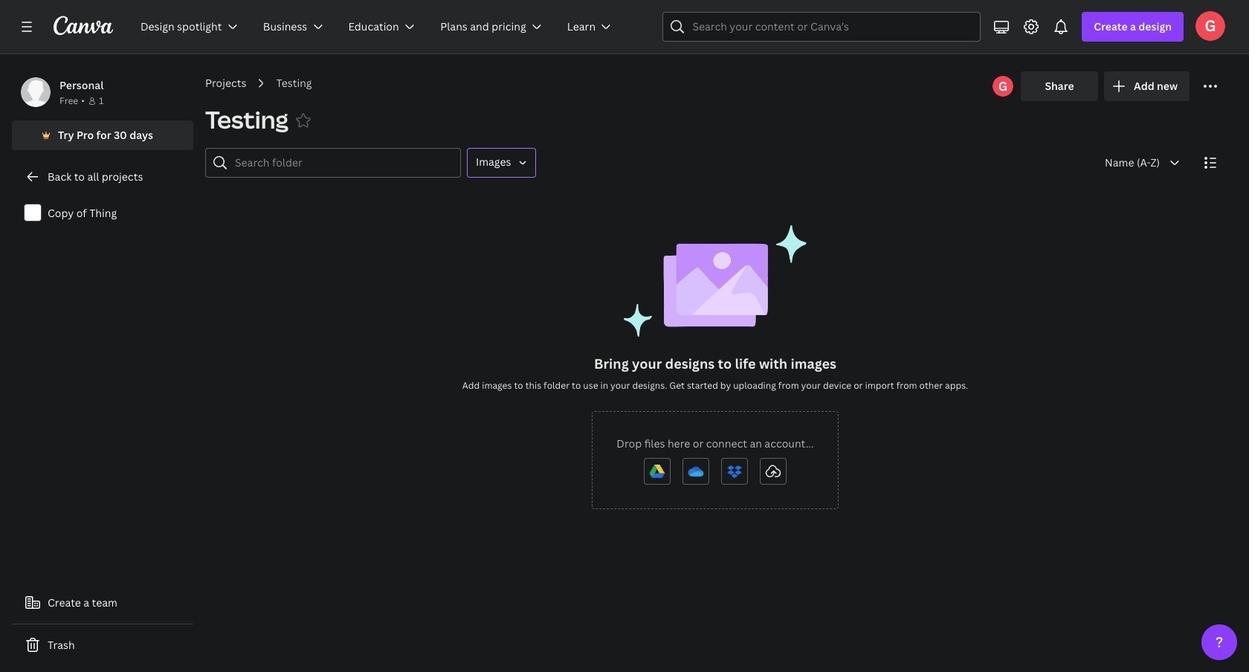 Task type: locate. For each thing, give the bounding box(es) containing it.
Sort by button
[[1093, 148, 1190, 178]]

Search search field
[[693, 13, 951, 41]]

genericname382024 image
[[1196, 11, 1226, 41]]

top level navigation element
[[131, 12, 627, 42]]

None search field
[[663, 12, 981, 42]]

genericname382024 image
[[1196, 11, 1226, 41]]



Task type: vqa. For each thing, say whether or not it's contained in the screenshot.
Search search box
yes



Task type: describe. For each thing, give the bounding box(es) containing it.
Type button
[[467, 148, 537, 178]]

Search folder search field
[[235, 149, 451, 177]]



